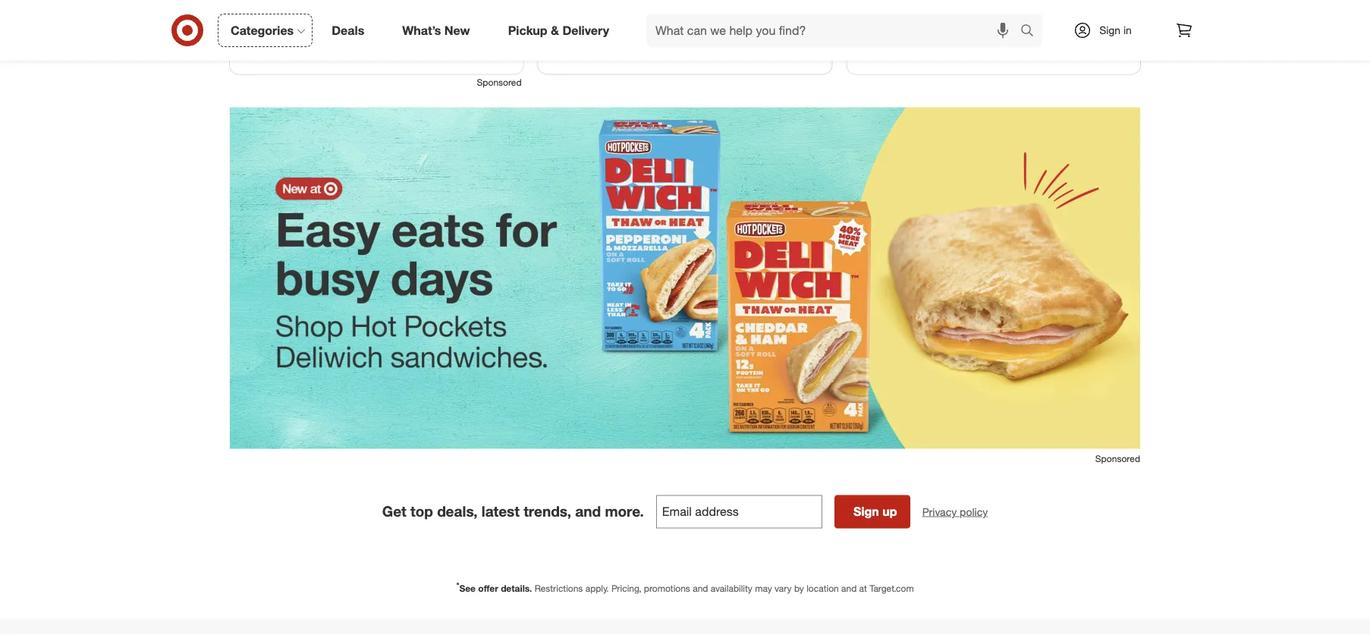 Task type: locate. For each thing, give the bounding box(es) containing it.
0 horizontal spatial sign
[[854, 504, 879, 519]]

location
[[807, 582, 839, 594]]

to
[[999, 28, 1009, 43]]

new inside affordable, luxury jewelry to gift or enjoy. new & only at
[[1082, 28, 1106, 43]]

1 vertical spatial sign
[[854, 504, 879, 519]]

latest
[[482, 503, 520, 520]]

sign left the up
[[854, 504, 879, 519]]

new fao schwarz & target collab explore the exclusive holiday toy collection.
[[551, 8, 786, 43]]

2 holiday from the left
[[669, 28, 708, 43]]

offer
[[478, 582, 498, 594]]

from left dove,
[[450, 28, 475, 43]]

& right pickup
[[551, 23, 559, 38]]

1 vertical spatial more.
[[605, 503, 644, 520]]

1 horizontal spatial sign
[[1099, 24, 1121, 37]]

at left target.com
[[859, 582, 867, 594]]

sign in link
[[1061, 14, 1155, 47]]

sponsored
[[1095, 452, 1140, 464]]

0 horizontal spatial holiday
[[369, 28, 407, 43]]

in
[[1124, 24, 1132, 37], [286, 28, 295, 43]]

jewelry
[[957, 28, 995, 43]]

affordable,
[[859, 28, 917, 43]]

availability
[[711, 582, 753, 594]]

new right the enjoy.
[[1082, 28, 1106, 43]]

exclusive
[[616, 28, 665, 43]]

only
[[859, 44, 882, 58]]

None text field
[[656, 495, 822, 528]]

trends,
[[524, 503, 571, 520]]

new up explore on the top left of the page
[[551, 8, 581, 25]]

target.com
[[870, 582, 914, 594]]

& right the enjoy.
[[1110, 28, 1117, 43]]

◎
[[899, 44, 912, 58]]

and right location
[[841, 582, 857, 594]]

target
[[694, 8, 737, 25], [1067, 8, 1110, 25]]

0 vertical spatial more.
[[292, 44, 323, 58]]

& right schwarz
[[681, 8, 690, 25]]

at down affordable,
[[885, 44, 895, 58]]

1 horizontal spatial in
[[1124, 24, 1132, 37]]

flavors
[[411, 28, 446, 43]]

sign for sign in
[[1099, 24, 1121, 37]]

& inside sweet treats from mars indulge in your favorite holiday flavors from dove, m&m's & more.
[[281, 44, 289, 58]]

0 horizontal spatial in
[[286, 28, 295, 43]]

deals,
[[437, 503, 478, 520]]

0 horizontal spatial from
[[332, 8, 364, 25]]

1 horizontal spatial from
[[450, 28, 475, 43]]

available now: kendra scott x target
[[859, 8, 1110, 25]]

collection.
[[731, 28, 786, 43]]

at
[[885, 44, 895, 58], [859, 582, 867, 594]]

1 vertical spatial at
[[859, 582, 867, 594]]

& inside affordable, luxury jewelry to gift or enjoy. new & only at
[[1110, 28, 1117, 43]]

more.
[[292, 44, 323, 58], [605, 503, 644, 520]]

sign up button
[[834, 495, 910, 528]]

& inside pickup & delivery link
[[551, 23, 559, 38]]

luxury
[[921, 28, 954, 43]]

get top deals, latest trends, and more.
[[382, 503, 644, 520]]

delivery
[[562, 23, 609, 38]]

target up toy
[[694, 8, 737, 25]]

0 horizontal spatial at
[[859, 582, 867, 594]]

in right the enjoy.
[[1124, 24, 1132, 37]]

new right what's
[[444, 23, 470, 38]]

1 horizontal spatial new
[[551, 8, 581, 25]]

now:
[[925, 8, 957, 25]]

the
[[595, 28, 612, 43]]

1 horizontal spatial holiday
[[669, 28, 708, 43]]

sign right the enjoy.
[[1099, 24, 1121, 37]]

m&m's
[[242, 44, 278, 58]]

holiday left toy
[[669, 28, 708, 43]]

2 horizontal spatial new
[[1082, 28, 1106, 43]]

restrictions
[[535, 582, 583, 594]]

0 horizontal spatial target
[[694, 8, 737, 25]]

sweet treats from mars indulge in your favorite holiday flavors from dove, m&m's & more.
[[242, 8, 509, 58]]

*
[[456, 580, 459, 590]]

what's new link
[[389, 14, 489, 47]]

indulge
[[242, 28, 282, 43]]

collab
[[741, 8, 783, 25]]

pickup & delivery
[[508, 23, 609, 38]]

and left availability
[[693, 582, 708, 594]]

& inside new fao schwarz & target collab explore the exclusive holiday toy collection.
[[681, 8, 690, 25]]

get
[[382, 503, 406, 520]]

sign inside "button"
[[854, 504, 879, 519]]

1 target from the left
[[694, 8, 737, 25]]

1 horizontal spatial at
[[885, 44, 895, 58]]

0 vertical spatial sign
[[1099, 24, 1121, 37]]

&
[[681, 8, 690, 25], [551, 23, 559, 38], [1110, 28, 1117, 43], [281, 44, 289, 58]]

x
[[1056, 8, 1063, 25]]

2 horizontal spatial and
[[841, 582, 857, 594]]

in left your
[[286, 28, 295, 43]]

from up "favorite"
[[332, 8, 364, 25]]

toy
[[711, 28, 727, 43]]

target right x
[[1067, 8, 1110, 25]]

apply.
[[585, 582, 609, 594]]

& right the m&m's
[[281, 44, 289, 58]]

0 horizontal spatial more.
[[292, 44, 323, 58]]

schwarz
[[617, 8, 677, 25]]

1 holiday from the left
[[369, 28, 407, 43]]

what's new
[[402, 23, 470, 38]]

0 vertical spatial from
[[332, 8, 364, 25]]

at inside affordable, luxury jewelry to gift or enjoy. new & only at
[[885, 44, 895, 58]]

favorite
[[325, 28, 365, 43]]

1 horizontal spatial more.
[[605, 503, 644, 520]]

1 vertical spatial from
[[450, 28, 475, 43]]

search
[[1014, 24, 1050, 39]]

0 horizontal spatial new
[[444, 23, 470, 38]]

new
[[551, 8, 581, 25], [444, 23, 470, 38], [1082, 28, 1106, 43]]

target inside new fao schwarz & target collab explore the exclusive holiday toy collection.
[[694, 8, 737, 25]]

and
[[575, 503, 601, 520], [693, 582, 708, 594], [841, 582, 857, 594]]

sign
[[1099, 24, 1121, 37], [854, 504, 879, 519]]

0 vertical spatial at
[[885, 44, 895, 58]]

and right trends,
[[575, 503, 601, 520]]

holiday
[[369, 28, 407, 43], [669, 28, 708, 43]]

in inside sweet treats from mars indulge in your favorite holiday flavors from dove, m&m's & more.
[[286, 28, 295, 43]]

from
[[332, 8, 364, 25], [450, 28, 475, 43]]

1 horizontal spatial target
[[1067, 8, 1110, 25]]

holiday down mars
[[369, 28, 407, 43]]

or
[[1033, 28, 1044, 43]]



Task type: vqa. For each thing, say whether or not it's contained in the screenshot.
left the for
no



Task type: describe. For each thing, give the bounding box(es) containing it.
promotions
[[644, 582, 690, 594]]

deals link
[[319, 14, 383, 47]]

categories
[[231, 23, 294, 38]]

sign up
[[854, 504, 897, 519]]

what's
[[402, 23, 441, 38]]

deals
[[332, 23, 364, 38]]

gift
[[1013, 28, 1030, 43]]

0 horizontal spatial and
[[575, 503, 601, 520]]

holiday inside new fao schwarz & target collab explore the exclusive holiday toy collection.
[[669, 28, 708, 43]]

search button
[[1014, 14, 1050, 50]]

privacy
[[922, 505, 957, 518]]

privacy policy link
[[922, 504, 988, 519]]

pickup
[[508, 23, 547, 38]]

pricing,
[[611, 582, 641, 594]]

treats
[[288, 8, 328, 25]]

your
[[298, 28, 322, 43]]

pickup & delivery link
[[495, 14, 628, 47]]

up
[[883, 504, 897, 519]]

fao
[[585, 8, 613, 25]]

by
[[794, 582, 804, 594]]

vary
[[775, 582, 792, 594]]

mars
[[368, 8, 403, 25]]

sign in
[[1099, 24, 1132, 37]]

top
[[410, 503, 433, 520]]

scott
[[1015, 8, 1052, 25]]

policy
[[960, 505, 988, 518]]

dove,
[[478, 28, 509, 43]]

sign for sign up
[[854, 504, 879, 519]]

2 target from the left
[[1067, 8, 1110, 25]]

advertisement region
[[230, 107, 1140, 452]]

enjoy.
[[1048, 28, 1078, 43]]

explore
[[551, 28, 592, 43]]

new inside new fao schwarz & target collab explore the exclusive holiday toy collection.
[[551, 8, 581, 25]]

categories link
[[218, 14, 313, 47]]

privacy policy
[[922, 505, 988, 518]]

at inside the * see offer details. restrictions apply. pricing, promotions and availability may vary by location and at target.com
[[859, 582, 867, 594]]

more. inside sweet treats from mars indulge in your favorite holiday flavors from dove, m&m's & more.
[[292, 44, 323, 58]]

available
[[859, 8, 921, 25]]

details.
[[501, 582, 532, 594]]

* see offer details. restrictions apply. pricing, promotions and availability may vary by location and at target.com
[[456, 580, 914, 594]]

holiday inside sweet treats from mars indulge in your favorite holiday flavors from dove, m&m's & more.
[[369, 28, 407, 43]]

kendra
[[961, 8, 1011, 25]]

see
[[459, 582, 476, 594]]

sweet
[[242, 8, 284, 25]]

What can we help you find? suggestions appear below search field
[[646, 14, 1024, 47]]

may
[[755, 582, 772, 594]]

affordable, luxury jewelry to gift or enjoy. new & only at
[[859, 28, 1117, 58]]

1 horizontal spatial and
[[693, 582, 708, 594]]



